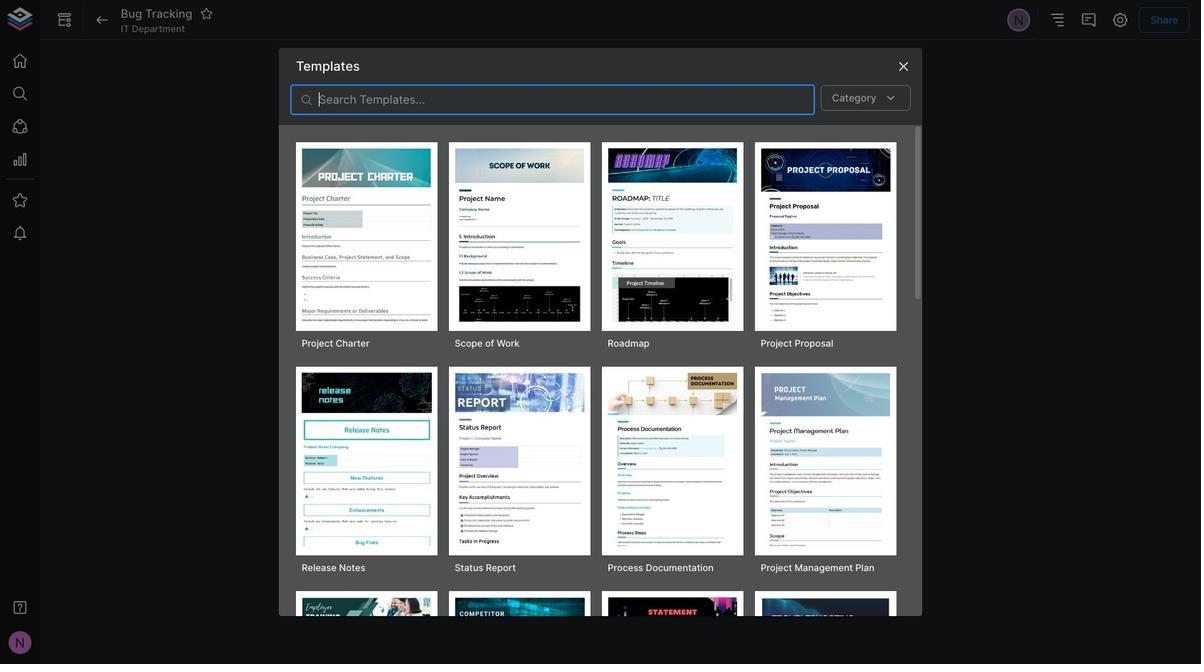Task type: describe. For each thing, give the bounding box(es) containing it.
process documentation image
[[608, 373, 738, 546]]

roadmap image
[[608, 148, 738, 322]]

competitor research report image
[[455, 597, 585, 665]]

favorite image
[[200, 7, 213, 20]]

statement of work image
[[608, 597, 738, 665]]

table of contents image
[[1050, 11, 1067, 29]]

troubleshooting guide image
[[761, 597, 891, 665]]

status report image
[[455, 373, 585, 546]]

Search Templates... text field
[[319, 85, 815, 115]]

settings image
[[1112, 11, 1130, 29]]

scope of work image
[[455, 148, 585, 322]]



Task type: vqa. For each thing, say whether or not it's contained in the screenshot.
Manage Collaborators
no



Task type: locate. For each thing, give the bounding box(es) containing it.
employee training manual image
[[302, 597, 432, 665]]

project charter image
[[302, 148, 432, 322]]

release notes image
[[302, 373, 432, 546]]

dialog
[[279, 48, 923, 665]]

show wiki image
[[56, 11, 73, 29]]

project proposal image
[[761, 148, 891, 322]]

go back image
[[94, 11, 111, 29]]

comments image
[[1081, 11, 1098, 29]]

project management plan image
[[761, 373, 891, 546]]



